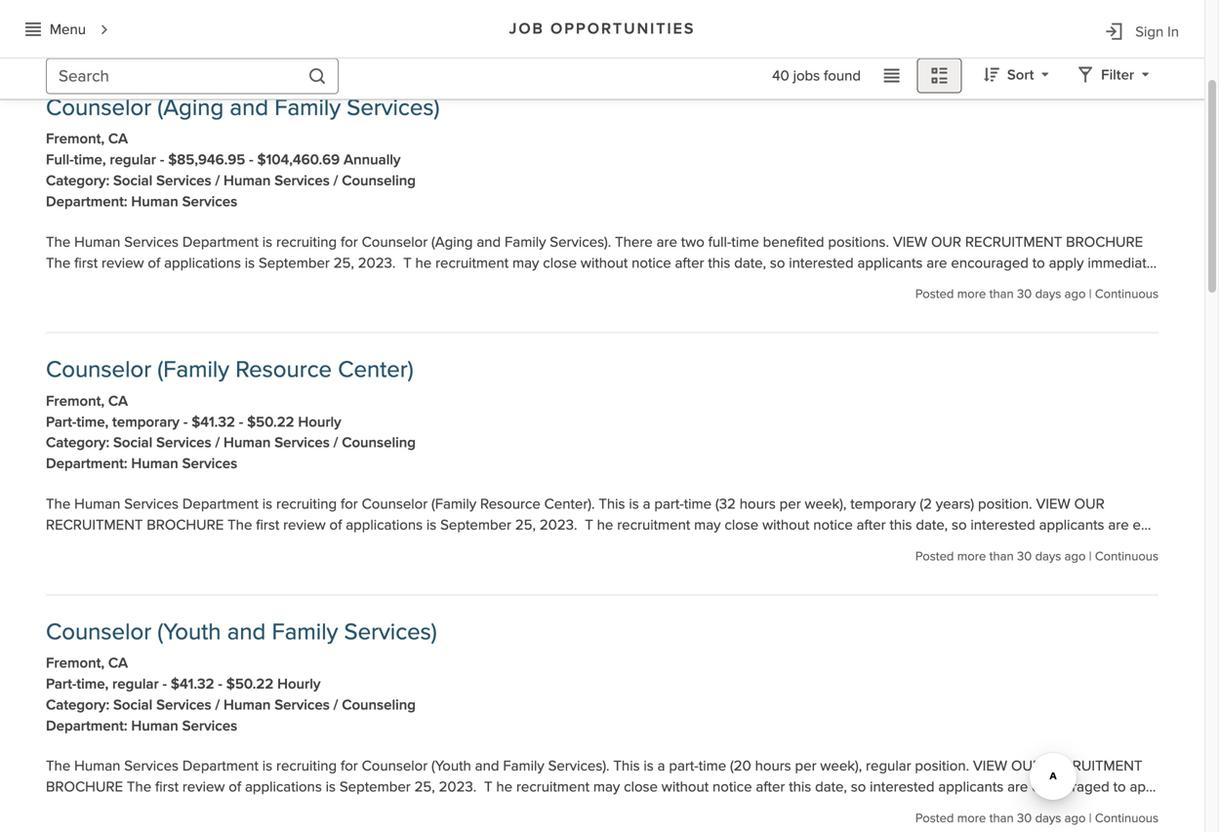 Task type: describe. For each thing, give the bounding box(es) containing it.
category: for counselor (aging and family services)
[[46, 172, 109, 190]]

for for counselor (youth and family services)
[[341, 758, 358, 776]]

filter link
[[1069, 61, 1158, 96]]

menu
[[50, 20, 86, 38]]

sign in button
[[1092, 6, 1190, 52]]

social inside counselor (family resource center) fremont, ca part-time, temporary - $41.32 - $50.22 hourly category: social services / human services / counseling department: human services
[[113, 434, 152, 452]]

caret down image
[[1142, 71, 1149, 83]]

days for counselor (youth and family services)
[[1035, 811, 1061, 826]]

resource inside counselor (family resource center) fremont, ca part-time, temporary - $41.32 - $50.22 hourly category: social services / human services / counseling department: human services
[[235, 356, 332, 384]]

time, for counselor (aging and family services)
[[74, 151, 106, 169]]

for for counselor (aging and family services)
[[341, 233, 358, 251]]

days for counselor (aging and family services)
[[1035, 287, 1061, 302]]

posted for counselor (youth and family services)
[[915, 811, 954, 826]]

1 vertical spatial week),
[[820, 758, 862, 776]]

caret down image
[[1042, 71, 1049, 83]]

years)
[[936, 495, 974, 513]]

category: inside counselor (family resource center) fremont, ca part-time, temporary - $41.32 - $50.22 hourly category: social services / human services / counseling department: human services
[[46, 434, 109, 452]]

more for counselor (family resource center)
[[957, 549, 986, 564]]

30 for counselor (youth and family services)
[[1017, 811, 1032, 826]]

$41.32 inside the counselor (youth and family services) fremont, ca part-time, regular - $41.32 - $50.22 hourly category: social services / human services / counseling department: human services
[[171, 675, 214, 693]]

(youth inside the counselor (youth and family services) fremont, ca part-time, regular - $41.32 - $50.22 hourly category: social services / human services / counseling department: human services
[[157, 618, 221, 647]]

in
[[1168, 23, 1179, 41]]

full-
[[708, 233, 732, 251]]

regular for (aging
[[110, 151, 156, 169]]

department: for counselor (youth and family services)
[[46, 717, 127, 735]]

than for counselor (aging and family services)
[[989, 287, 1014, 302]]

0 horizontal spatial a
[[643, 495, 651, 513]]

positions.
[[828, 233, 889, 251]]

2 vertical spatial regular
[[866, 758, 911, 776]]

0 horizontal spatial our
[[931, 233, 962, 251]]

1 vertical spatial recruitment
[[1045, 758, 1142, 776]]

fremont, inside counselor (family resource center) fremont, ca part-time, temporary - $41.32 - $50.22 hourly category: social services / human services / counseling department: human services
[[46, 392, 104, 410]]

0 vertical spatial part-
[[654, 495, 684, 513]]

than for counselor (youth and family services)
[[989, 811, 1014, 826]]

social for (youth
[[113, 696, 152, 714]]

department for (family
[[182, 495, 259, 513]]

is for counselor (family resource center)
[[262, 495, 273, 513]]

filter
[[1101, 68, 1134, 87]]

2 vertical spatial view
[[973, 758, 1008, 776]]

two
[[681, 233, 705, 251]]

1 horizontal spatial (aging
[[432, 233, 473, 251]]

2 horizontal spatial our
[[1074, 495, 1105, 513]]

ca for (aging
[[108, 130, 128, 148]]

(20
[[730, 758, 751, 776]]

(aging inside counselor (aging and family services) fremont, ca full-time, regular - $85,946.95 - $104,460.69 annually category: social services / human services / counseling department: human services
[[157, 94, 224, 122]]

1 horizontal spatial (youth
[[432, 758, 471, 776]]

counselor (family resource center) link
[[46, 356, 414, 384]]

services) for counselor (aging and family services)
[[347, 94, 440, 122]]

30 for counselor (aging and family services)
[[1017, 287, 1032, 302]]

continuous for counselor (aging and family services)
[[1095, 287, 1159, 302]]

counselor (aging and family services) link
[[46, 94, 440, 122]]

0 vertical spatial hours
[[740, 495, 776, 513]]

counseling for counselor (aging and family services)
[[342, 172, 416, 190]]

posted more than 30 days ago | continuous for counselor (youth and family services)
[[915, 811, 1159, 826]]

counselor (family resource center) fremont, ca part-time, temporary - $41.32 - $50.22 hourly category: social services / human services / counseling department: human services
[[46, 356, 416, 473]]

sort link
[[975, 61, 1057, 96]]

counseling for counselor (youth and family services)
[[342, 696, 416, 714]]

1 vertical spatial position.
[[915, 758, 969, 776]]

0 vertical spatial per
[[780, 495, 801, 513]]

1 vertical spatial resource
[[480, 495, 541, 513]]

the human services department is recruiting for counselor (family resource center). this is a part-time (32 hours per week), temporary (2 years) position. view our
[[46, 495, 1105, 513]]

department: for counselor (aging and family services)
[[46, 193, 127, 211]]

recruiting for (youth
[[276, 758, 337, 776]]

1 vertical spatial part-
[[669, 758, 699, 776]]

$104,460.69
[[257, 151, 340, 169]]

0 horizontal spatial view
[[893, 233, 927, 251]]

(32
[[716, 495, 736, 513]]

part- inside counselor (family resource center) fremont, ca part-time, temporary - $41.32 - $50.22 hourly category: social services / human services / counseling department: human services
[[46, 413, 76, 431]]

(2
[[920, 495, 932, 513]]

is left (20
[[644, 758, 654, 776]]

1 vertical spatial this
[[613, 758, 640, 776]]

| for counselor (youth and family services)
[[1089, 811, 1092, 826]]

| for counselor (family resource center)
[[1089, 549, 1092, 564]]

| for counselor (aging and family services)
[[1089, 287, 1092, 302]]

posted more than 30 days ago | continuous for counselor (aging and family services)
[[915, 287, 1159, 302]]

counselor (youth and family services) fremont, ca part-time, regular - $41.32 - $50.22 hourly category: social services / human services / counseling department: human services
[[46, 618, 437, 735]]

1 vertical spatial per
[[795, 758, 817, 776]]

$85,946.95
[[168, 151, 245, 169]]

counselor (youth and family services) link
[[46, 618, 437, 647]]

time for counselor (youth and family services)
[[699, 758, 726, 776]]

department: inside counselor (family resource center) fremont, ca part-time, temporary - $41.32 - $50.22 hourly category: social services / human services / counseling department: human services
[[46, 455, 127, 473]]

center)
[[338, 356, 414, 384]]

posted more than 30 days ago | continuous for counselor (family resource center)
[[915, 549, 1159, 564]]

1 horizontal spatial temporary
[[850, 495, 916, 513]]

department for (youth
[[182, 758, 259, 776]]

counselor inside the counselor (youth and family services) fremont, ca part-time, regular - $41.32 - $50.22 hourly category: social services / human services / counseling department: human services
[[46, 618, 151, 647]]

40
[[772, 69, 789, 88]]

for for counselor (family resource center)
[[341, 495, 358, 513]]

$41.32 inside counselor (family resource center) fremont, ca part-time, temporary - $41.32 - $50.22 hourly category: social services / human services / counseling department: human services
[[192, 413, 235, 431]]



Task type: vqa. For each thing, say whether or not it's contained in the screenshot.


Task type: locate. For each thing, give the bounding box(es) containing it.
1 vertical spatial counseling
[[342, 434, 416, 452]]

0 vertical spatial social
[[113, 172, 152, 190]]

1 vertical spatial regular
[[112, 675, 159, 693]]

1 horizontal spatial a
[[658, 758, 665, 776]]

1 vertical spatial the
[[46, 495, 71, 513]]

2 fremont, from the top
[[46, 392, 104, 410]]

counseling inside the counselor (youth and family services) fremont, ca part-time, regular - $41.32 - $50.22 hourly category: social services / human services / counseling department: human services
[[342, 696, 416, 714]]

2 social from the top
[[113, 434, 152, 452]]

-
[[160, 151, 164, 169], [249, 151, 253, 169], [183, 413, 188, 431], [239, 413, 243, 431], [163, 675, 167, 693], [218, 675, 223, 693]]

regular inside the counselor (youth and family services) fremont, ca part-time, regular - $41.32 - $50.22 hourly category: social services / human services / counseling department: human services
[[112, 675, 159, 693]]

services).
[[550, 233, 611, 251], [548, 758, 610, 776]]

recruitment
[[965, 233, 1062, 251], [1045, 758, 1142, 776]]

1 vertical spatial recruiting
[[276, 495, 337, 513]]

recruiting for (aging
[[276, 233, 337, 251]]

time,
[[74, 151, 106, 169], [76, 413, 109, 431], [76, 675, 109, 693]]

view
[[893, 233, 927, 251], [1036, 495, 1071, 513], [973, 758, 1008, 776]]

0 vertical spatial more
[[957, 287, 986, 302]]

0 horizontal spatial (aging
[[157, 94, 224, 122]]

1 the from the top
[[46, 233, 71, 251]]

1 vertical spatial ca
[[108, 392, 128, 410]]

1 vertical spatial (youth
[[432, 758, 471, 776]]

1 vertical spatial hours
[[755, 758, 791, 776]]

continuous for counselor (family resource center)
[[1095, 549, 1159, 564]]

resource left center). at the bottom left of page
[[480, 495, 541, 513]]

1 vertical spatial (family
[[432, 495, 477, 513]]

1 than from the top
[[989, 287, 1014, 302]]

3 posted more than 30 days ago | continuous from the top
[[915, 811, 1159, 826]]

more
[[957, 287, 986, 302], [957, 549, 986, 564], [957, 811, 986, 826]]

ago for counselor (family resource center)
[[1065, 549, 1086, 564]]

3 category: from the top
[[46, 696, 109, 714]]

0 vertical spatial (family
[[157, 356, 229, 384]]

continuous
[[1095, 287, 1159, 302], [1095, 549, 1159, 564], [1095, 811, 1159, 826]]

1 vertical spatial temporary
[[850, 495, 916, 513]]

3 counseling from the top
[[342, 696, 416, 714]]

benefited
[[763, 233, 824, 251]]

1 vertical spatial $50.22
[[226, 675, 274, 693]]

1 horizontal spatial our
[[1011, 758, 1042, 776]]

3 more from the top
[[957, 811, 986, 826]]

1 vertical spatial posted
[[915, 549, 954, 564]]

header element
[[0, 0, 1205, 58]]

40 jobs found
[[772, 69, 861, 88]]

3 fremont, from the top
[[46, 655, 104, 673]]

$50.22 down counselor (youth and family services) link
[[226, 675, 274, 693]]

brochure
[[1066, 233, 1143, 251]]

1 more from the top
[[957, 287, 986, 302]]

a
[[643, 495, 651, 513], [658, 758, 665, 776]]

1 counseling from the top
[[342, 172, 416, 190]]

opportunities
[[551, 20, 695, 38]]

this
[[599, 495, 625, 513], [613, 758, 640, 776]]

part-
[[46, 413, 76, 431], [46, 675, 76, 693]]

0 vertical spatial fremont,
[[46, 130, 104, 148]]

2 posted more than 30 days ago | continuous from the top
[[915, 549, 1159, 564]]

for
[[341, 233, 358, 251], [341, 495, 358, 513], [341, 758, 358, 776]]

hourly inside the counselor (youth and family services) fremont, ca part-time, regular - $41.32 - $50.22 hourly category: social services / human services / counseling department: human services
[[277, 675, 321, 693]]

department down $85,946.95 at the left top of page
[[182, 233, 259, 251]]

1 vertical spatial category:
[[46, 434, 109, 452]]

continuous for counselor (youth and family services)
[[1095, 811, 1159, 826]]

services) inside the counselor (youth and family services) fremont, ca part-time, regular - $41.32 - $50.22 hourly category: social services / human services / counseling department: human services
[[344, 618, 437, 647]]

2 counseling from the top
[[342, 434, 416, 452]]

category: inside counselor (aging and family services) fremont, ca full-time, regular - $85,946.95 - $104,460.69 annually category: social services / human services / counseling department: human services
[[46, 172, 109, 190]]

ca inside counselor (family resource center) fremont, ca part-time, temporary - $41.32 - $50.22 hourly category: social services / human services / counseling department: human services
[[108, 392, 128, 410]]

part- inside the counselor (youth and family services) fremont, ca part-time, regular - $41.32 - $50.22 hourly category: social services / human services / counseling department: human services
[[46, 675, 76, 693]]

2 vertical spatial counseling
[[342, 696, 416, 714]]

family
[[275, 94, 341, 122], [505, 233, 546, 251], [272, 618, 338, 647], [503, 758, 544, 776]]

are
[[657, 233, 677, 251]]

1 30 from the top
[[1017, 287, 1032, 302]]

the human services department is recruiting for counselor (youth and family services). this is a part-time (20 hours per week), regular position. view our recruitment
[[46, 758, 1142, 776]]

hours
[[740, 495, 776, 513], [755, 758, 791, 776]]

2 for from the top
[[341, 495, 358, 513]]

per right (32
[[780, 495, 801, 513]]

0 horizontal spatial position.
[[915, 758, 969, 776]]

2 continuous from the top
[[1095, 549, 1159, 564]]

2 vertical spatial posted
[[915, 811, 954, 826]]

2 vertical spatial our
[[1011, 758, 1042, 776]]

2 ca from the top
[[108, 392, 128, 410]]

1 ago from the top
[[1065, 287, 1086, 302]]

2 vertical spatial the
[[46, 758, 71, 776]]

1 vertical spatial time
[[684, 495, 712, 513]]

full-
[[46, 151, 74, 169]]

1 vertical spatial posted more than 30 days ago | continuous
[[915, 549, 1159, 564]]

center).
[[544, 495, 595, 513]]

social inside counselor (aging and family services) fremont, ca full-time, regular - $85,946.95 - $104,460.69 annually category: social services / human services / counseling department: human services
[[113, 172, 152, 190]]

is down counselor (family resource center) fremont, ca part-time, temporary - $41.32 - $50.22 hourly category: social services / human services / counseling department: human services
[[262, 495, 273, 513]]

part- left (20
[[669, 758, 699, 776]]

1 vertical spatial ago
[[1065, 549, 1086, 564]]

1 vertical spatial time,
[[76, 413, 109, 431]]

1 department from the top
[[182, 233, 259, 251]]

the human services department is recruiting for counselor (aging and family services). there are two full-time benefited positions. view our recruitment brochure
[[46, 233, 1143, 251]]

1 vertical spatial services)
[[344, 618, 437, 647]]

part-
[[654, 495, 684, 513], [669, 758, 699, 776]]

counseling inside counselor (aging and family services) fremont, ca full-time, regular - $85,946.95 - $104,460.69 annually category: social services / human services / counseling department: human services
[[342, 172, 416, 190]]

1 vertical spatial view
[[1036, 495, 1071, 513]]

is for counselor (youth and family services)
[[262, 758, 273, 776]]

0 vertical spatial posted
[[915, 287, 954, 302]]

0 vertical spatial recruiting
[[276, 233, 337, 251]]

0 vertical spatial (youth
[[157, 618, 221, 647]]

hourly down counselor (youth and family services) link
[[277, 675, 321, 693]]

department:
[[46, 193, 127, 211], [46, 455, 127, 473], [46, 717, 127, 735]]

department down the counselor (youth and family services) fremont, ca part-time, regular - $41.32 - $50.22 hourly category: social services / human services / counseling department: human services on the left bottom of page
[[182, 758, 259, 776]]

category: inside the counselor (youth and family services) fremont, ca part-time, regular - $41.32 - $50.22 hourly category: social services / human services / counseling department: human services
[[46, 696, 109, 714]]

ago for counselor (aging and family services)
[[1065, 287, 1086, 302]]

days for counselor (family resource center)
[[1035, 549, 1061, 564]]

1 vertical spatial 30
[[1017, 549, 1032, 564]]

2 posted from the top
[[915, 549, 954, 564]]

counselor inside counselor (family resource center) fremont, ca part-time, temporary - $41.32 - $50.22 hourly category: social services / human services / counseling department: human services
[[46, 356, 151, 384]]

(aging
[[157, 94, 224, 122], [432, 233, 473, 251]]

0 vertical spatial department:
[[46, 193, 127, 211]]

job opportunities
[[509, 20, 695, 38]]

ca
[[108, 130, 128, 148], [108, 392, 128, 410], [108, 655, 128, 673]]

more for counselor (youth and family services)
[[957, 811, 986, 826]]

time, inside counselor (aging and family services) fremont, ca full-time, regular - $85,946.95 - $104,460.69 annually category: social services / human services / counseling department: human services
[[74, 151, 106, 169]]

3 30 from the top
[[1017, 811, 1032, 826]]

hourly
[[298, 413, 341, 431], [277, 675, 321, 693]]

2 vertical spatial ca
[[108, 655, 128, 673]]

services). for counselor (youth and family services)
[[548, 758, 610, 776]]

department for (aging
[[182, 233, 259, 251]]

ago
[[1065, 287, 1086, 302], [1065, 549, 1086, 564], [1065, 811, 1086, 826]]

time left (20
[[699, 758, 726, 776]]

hourly down center)
[[298, 413, 341, 431]]

0 vertical spatial $50.22
[[247, 413, 294, 431]]

time, for counselor (youth and family services)
[[76, 675, 109, 693]]

menu link
[[15, 12, 118, 47]]

time, inside the counselor (youth and family services) fremont, ca part-time, regular - $41.32 - $50.22 hourly category: social services / human services / counseling department: human services
[[76, 675, 109, 693]]

the for counselor (aging and family services)
[[46, 233, 71, 251]]

is down $104,460.69
[[262, 233, 273, 251]]

$41.32 down counselor (family resource center) link
[[192, 413, 235, 431]]

fremont, inside the counselor (youth and family services) fremont, ca part-time, regular - $41.32 - $50.22 hourly category: social services / human services / counseling department: human services
[[46, 655, 104, 673]]

0 vertical spatial the
[[46, 233, 71, 251]]

0 vertical spatial 30
[[1017, 287, 1032, 302]]

fremont, for counselor (youth and family services)
[[46, 655, 104, 673]]

$50.22
[[247, 413, 294, 431], [226, 675, 274, 693]]

0 horizontal spatial (youth
[[157, 618, 221, 647]]

2 category: from the top
[[46, 434, 109, 452]]

temporary inside counselor (family resource center) fremont, ca part-time, temporary - $41.32 - $50.22 hourly category: social services / human services / counseling department: human services
[[112, 413, 180, 431]]

1 horizontal spatial view
[[973, 758, 1008, 776]]

$41.32 down counselor (youth and family services) link
[[171, 675, 214, 693]]

time
[[732, 233, 759, 251], [684, 495, 712, 513], [699, 758, 726, 776]]

services
[[156, 172, 211, 190], [275, 172, 330, 190], [182, 193, 237, 211], [124, 233, 179, 251], [156, 434, 211, 452], [275, 434, 330, 452], [182, 455, 237, 473], [124, 495, 179, 513], [156, 696, 211, 714], [275, 696, 330, 714], [182, 717, 237, 735], [124, 758, 179, 776]]

family inside counselor (aging and family services) fremont, ca full-time, regular - $85,946.95 - $104,460.69 annually category: social services / human services / counseling department: human services
[[275, 94, 341, 122]]

0 vertical spatial ago
[[1065, 287, 1086, 302]]

2 part- from the top
[[46, 675, 76, 693]]

0 vertical spatial (aging
[[157, 94, 224, 122]]

3 | from the top
[[1089, 811, 1092, 826]]

3 department: from the top
[[46, 717, 127, 735]]

0 vertical spatial |
[[1089, 287, 1092, 302]]

recruiting for (family
[[276, 495, 337, 513]]

0 vertical spatial position.
[[978, 495, 1032, 513]]

2 vertical spatial 30
[[1017, 811, 1032, 826]]

fremont, inside counselor (aging and family services) fremont, ca full-time, regular - $85,946.95 - $104,460.69 annually category: social services / human services / counseling department: human services
[[46, 130, 104, 148]]

2 vertical spatial days
[[1035, 811, 1061, 826]]

2 ago from the top
[[1065, 549, 1086, 564]]

department: inside counselor (aging and family services) fremont, ca full-time, regular - $85,946.95 - $104,460.69 annually category: social services / human services / counseling department: human services
[[46, 193, 127, 211]]

the for counselor (family resource center)
[[46, 495, 71, 513]]

sign
[[1136, 23, 1164, 41]]

resource left center)
[[235, 356, 332, 384]]

(family
[[157, 356, 229, 384], [432, 495, 477, 513]]

position.
[[978, 495, 1032, 513], [915, 758, 969, 776]]

per
[[780, 495, 801, 513], [795, 758, 817, 776]]

0 vertical spatial part-
[[46, 413, 76, 431]]

0 vertical spatial continuous
[[1095, 287, 1159, 302]]

job
[[509, 20, 545, 38]]

2 horizontal spatial view
[[1036, 495, 1071, 513]]

Search by keyword. When autocomplete results are available use up and down arrows to select an item. text field
[[46, 61, 339, 97]]

1 posted from the top
[[915, 287, 954, 302]]

$50.22 inside counselor (family resource center) fremont, ca part-time, temporary - $41.32 - $50.22 hourly category: social services / human services / counseling department: human services
[[247, 413, 294, 431]]

days
[[1035, 287, 1061, 302], [1035, 549, 1061, 564], [1035, 811, 1061, 826]]

social inside the counselor (youth and family services) fremont, ca part-time, regular - $41.32 - $50.22 hourly category: social services / human services / counseling department: human services
[[113, 696, 152, 714]]

2 department: from the top
[[46, 455, 127, 473]]

0 vertical spatial a
[[643, 495, 651, 513]]

fremont, for counselor (aging and family services)
[[46, 130, 104, 148]]

counseling inside counselor (family resource center) fremont, ca part-time, temporary - $41.32 - $50.22 hourly category: social services / human services / counseling department: human services
[[342, 434, 416, 452]]

counselor (aging and family services) fremont, ca full-time, regular - $85,946.95 - $104,460.69 annually category: social services / human services / counseling department: human services
[[46, 94, 440, 211]]

a right center). at the bottom left of page
[[643, 495, 651, 513]]

sign in
[[1136, 23, 1179, 41]]

$41.32
[[192, 413, 235, 431], [171, 675, 214, 693]]

a left (20
[[658, 758, 665, 776]]

category: for counselor (youth and family services)
[[46, 696, 109, 714]]

2 vertical spatial than
[[989, 811, 1014, 826]]

3 for from the top
[[341, 758, 358, 776]]

1 department: from the top
[[46, 193, 127, 211]]

1 vertical spatial department
[[182, 495, 259, 513]]

1 vertical spatial our
[[1074, 495, 1105, 513]]

ca for (youth
[[108, 655, 128, 673]]

(youth
[[157, 618, 221, 647], [432, 758, 471, 776]]

1 vertical spatial social
[[113, 434, 152, 452]]

is right center). at the bottom left of page
[[629, 495, 639, 513]]

the for counselor (youth and family services)
[[46, 758, 71, 776]]

jobs
[[793, 69, 820, 88]]

0 vertical spatial department
[[182, 233, 259, 251]]

0 vertical spatial time,
[[74, 151, 106, 169]]

3 department from the top
[[182, 758, 259, 776]]

recruiting
[[276, 233, 337, 251], [276, 495, 337, 513], [276, 758, 337, 776]]

(family inside counselor (family resource center) fremont, ca part-time, temporary - $41.32 - $50.22 hourly category: social services / human services / counseling department: human services
[[157, 356, 229, 384]]

3 posted from the top
[[915, 811, 954, 826]]

human
[[224, 172, 271, 190], [131, 193, 178, 211], [74, 233, 120, 251], [224, 434, 271, 452], [131, 455, 178, 473], [74, 495, 120, 513], [224, 696, 271, 714], [131, 717, 178, 735], [74, 758, 120, 776]]

3 continuous from the top
[[1095, 811, 1159, 826]]

2 the from the top
[[46, 495, 71, 513]]

1 social from the top
[[113, 172, 152, 190]]

2 vertical spatial fremont,
[[46, 655, 104, 673]]

3 days from the top
[[1035, 811, 1061, 826]]

1 horizontal spatial position.
[[978, 495, 1032, 513]]

1 | from the top
[[1089, 287, 1092, 302]]

0 vertical spatial ca
[[108, 130, 128, 148]]

1 continuous from the top
[[1095, 287, 1159, 302]]

counseling
[[342, 172, 416, 190], [342, 434, 416, 452], [342, 696, 416, 714]]

2 | from the top
[[1089, 549, 1092, 564]]

services). for counselor (aging and family services)
[[550, 233, 611, 251]]

3 recruiting from the top
[[276, 758, 337, 776]]

per right (20
[[795, 758, 817, 776]]

hours right (20
[[755, 758, 791, 776]]

1 ca from the top
[[108, 130, 128, 148]]

2 vertical spatial category:
[[46, 696, 109, 714]]

is
[[262, 233, 273, 251], [262, 495, 273, 513], [629, 495, 639, 513], [262, 758, 273, 776], [644, 758, 654, 776]]

1 vertical spatial (aging
[[432, 233, 473, 251]]

0 vertical spatial for
[[341, 233, 358, 251]]

3 than from the top
[[989, 811, 1014, 826]]

1 vertical spatial |
[[1089, 549, 1092, 564]]

2 vertical spatial ago
[[1065, 811, 1086, 826]]

0 vertical spatial than
[[989, 287, 1014, 302]]

than
[[989, 287, 1014, 302], [989, 549, 1014, 564], [989, 811, 1014, 826]]

week),
[[805, 495, 847, 513], [820, 758, 862, 776]]

department
[[182, 233, 259, 251], [182, 495, 259, 513], [182, 758, 259, 776]]

0 vertical spatial services)
[[347, 94, 440, 122]]

1 vertical spatial services).
[[548, 758, 610, 776]]

annually
[[344, 151, 401, 169]]

than for counselor (family resource center)
[[989, 549, 1014, 564]]

1 recruiting from the top
[[276, 233, 337, 251]]

2 more from the top
[[957, 549, 986, 564]]

3 social from the top
[[113, 696, 152, 714]]

1 category: from the top
[[46, 172, 109, 190]]

ca inside counselor (aging and family services) fremont, ca full-time, regular - $85,946.95 - $104,460.69 annually category: social services / human services / counseling department: human services
[[108, 130, 128, 148]]

/
[[215, 172, 220, 190], [333, 172, 338, 190], [215, 434, 220, 452], [333, 434, 338, 452], [215, 696, 220, 714], [333, 696, 338, 714]]

counselor inside counselor (aging and family services) fremont, ca full-time, regular - $85,946.95 - $104,460.69 annually category: social services / human services / counseling department: human services
[[46, 94, 151, 122]]

regular inside counselor (aging and family services) fremont, ca full-time, regular - $85,946.95 - $104,460.69 annually category: social services / human services / counseling department: human services
[[110, 151, 156, 169]]

1 vertical spatial more
[[957, 549, 986, 564]]

resource
[[235, 356, 332, 384], [480, 495, 541, 513]]

1 vertical spatial part-
[[46, 675, 76, 693]]

social for (aging
[[113, 172, 152, 190]]

2 vertical spatial department
[[182, 758, 259, 776]]

posted more than 30 days ago | continuous
[[915, 287, 1159, 302], [915, 549, 1159, 564], [915, 811, 1159, 826]]

and inside counselor (aging and family services) fremont, ca full-time, regular - $85,946.95 - $104,460.69 annually category: social services / human services / counseling department: human services
[[230, 94, 269, 122]]

social
[[113, 172, 152, 190], [113, 434, 152, 452], [113, 696, 152, 714]]

regular
[[110, 151, 156, 169], [112, 675, 159, 693], [866, 758, 911, 776]]

is down the counselor (youth and family services) fremont, ca part-time, regular - $41.32 - $50.22 hourly category: social services / human services / counseling department: human services on the left bottom of page
[[262, 758, 273, 776]]

0 horizontal spatial (family
[[157, 356, 229, 384]]

category:
[[46, 172, 109, 190], [46, 434, 109, 452], [46, 696, 109, 714]]

time for counselor (aging and family services)
[[732, 233, 759, 251]]

0 vertical spatial time
[[732, 233, 759, 251]]

30 for counselor (family resource center)
[[1017, 549, 1032, 564]]

posted for counselor (aging and family services)
[[915, 287, 954, 302]]

more for counselor (aging and family services)
[[957, 287, 986, 302]]

2 department from the top
[[182, 495, 259, 513]]

0 vertical spatial hourly
[[298, 413, 341, 431]]

1 for from the top
[[341, 233, 358, 251]]

and
[[230, 94, 269, 122], [477, 233, 501, 251], [227, 618, 266, 647], [475, 758, 499, 776]]

part- left (32
[[654, 495, 684, 513]]

services) for counselor (youth and family services)
[[344, 618, 437, 647]]

hourly inside counselor (family resource center) fremont, ca part-time, temporary - $41.32 - $50.22 hourly category: social services / human services / counseling department: human services
[[298, 413, 341, 431]]

hours right (32
[[740, 495, 776, 513]]

time left benefited
[[732, 233, 759, 251]]

the
[[46, 233, 71, 251], [46, 495, 71, 513], [46, 758, 71, 776]]

counselor
[[46, 94, 151, 122], [362, 233, 428, 251], [46, 356, 151, 384], [362, 495, 428, 513], [46, 618, 151, 647], [362, 758, 428, 776]]

ago for counselor (youth and family services)
[[1065, 811, 1086, 826]]

department down counselor (family resource center) fremont, ca part-time, temporary - $41.32 - $50.22 hourly category: social services / human services / counseling department: human services
[[182, 495, 259, 513]]

0 vertical spatial view
[[893, 233, 927, 251]]

0 vertical spatial days
[[1035, 287, 1061, 302]]

and inside the counselor (youth and family services) fremont, ca part-time, regular - $41.32 - $50.22 hourly category: social services / human services / counseling department: human services
[[227, 618, 266, 647]]

family inside the counselor (youth and family services) fremont, ca part-time, regular - $41.32 - $50.22 hourly category: social services / human services / counseling department: human services
[[272, 618, 338, 647]]

3 the from the top
[[46, 758, 71, 776]]

services) inside counselor (aging and family services) fremont, ca full-time, regular - $85,946.95 - $104,460.69 annually category: social services / human services / counseling department: human services
[[347, 94, 440, 122]]

there
[[615, 233, 653, 251]]

2 vertical spatial continuous
[[1095, 811, 1159, 826]]

2 recruiting from the top
[[276, 495, 337, 513]]

department: inside the counselor (youth and family services) fremont, ca part-time, regular - $41.32 - $50.22 hourly category: social services / human services / counseling department: human services
[[46, 717, 127, 735]]

0 vertical spatial this
[[599, 495, 625, 513]]

is for counselor (aging and family services)
[[262, 233, 273, 251]]

2 days from the top
[[1035, 549, 1061, 564]]

time, inside counselor (family resource center) fremont, ca part-time, temporary - $41.32 - $50.22 hourly category: social services / human services / counseling department: human services
[[76, 413, 109, 431]]

time left (32
[[684, 495, 712, 513]]

1 vertical spatial fremont,
[[46, 392, 104, 410]]

2 than from the top
[[989, 549, 1014, 564]]

1 part- from the top
[[46, 413, 76, 431]]

2 vertical spatial for
[[341, 758, 358, 776]]

xs image
[[25, 21, 41, 37]]

30
[[1017, 287, 1032, 302], [1017, 549, 1032, 564], [1017, 811, 1032, 826]]

posted for counselor (family resource center)
[[915, 549, 954, 564]]

$50.22 down counselor (family resource center) link
[[247, 413, 294, 431]]

|
[[1089, 287, 1092, 302], [1089, 549, 1092, 564], [1089, 811, 1092, 826]]

0 vertical spatial regular
[[110, 151, 156, 169]]

1 days from the top
[[1035, 287, 1061, 302]]

2 30 from the top
[[1017, 549, 1032, 564]]

services)
[[347, 94, 440, 122], [344, 618, 437, 647]]

fremont,
[[46, 130, 104, 148], [46, 392, 104, 410], [46, 655, 104, 673]]

2 vertical spatial |
[[1089, 811, 1092, 826]]

0 vertical spatial temporary
[[112, 413, 180, 431]]

0 vertical spatial counseling
[[342, 172, 416, 190]]

regular for (youth
[[112, 675, 159, 693]]

ca inside the counselor (youth and family services) fremont, ca part-time, regular - $41.32 - $50.22 hourly category: social services / human services / counseling department: human services
[[108, 655, 128, 673]]

0 vertical spatial recruitment
[[965, 233, 1062, 251]]

1 fremont, from the top
[[46, 130, 104, 148]]

temporary
[[112, 413, 180, 431], [850, 495, 916, 513]]

sort
[[1007, 68, 1034, 87]]

chevron right image
[[96, 21, 113, 39]]

1 posted more than 30 days ago | continuous from the top
[[915, 287, 1159, 302]]

0 vertical spatial category:
[[46, 172, 109, 190]]

3 ago from the top
[[1065, 811, 1086, 826]]

found
[[824, 69, 861, 88]]

0 vertical spatial $41.32
[[192, 413, 235, 431]]

$50.22 inside the counselor (youth and family services) fremont, ca part-time, regular - $41.32 - $50.22 hourly category: social services / human services / counseling department: human services
[[226, 675, 274, 693]]

1 vertical spatial a
[[658, 758, 665, 776]]

posted
[[915, 287, 954, 302], [915, 549, 954, 564], [915, 811, 954, 826]]

0 vertical spatial week),
[[805, 495, 847, 513]]

our
[[931, 233, 962, 251], [1074, 495, 1105, 513], [1011, 758, 1042, 776]]

1 vertical spatial continuous
[[1095, 549, 1159, 564]]

3 ca from the top
[[108, 655, 128, 673]]



